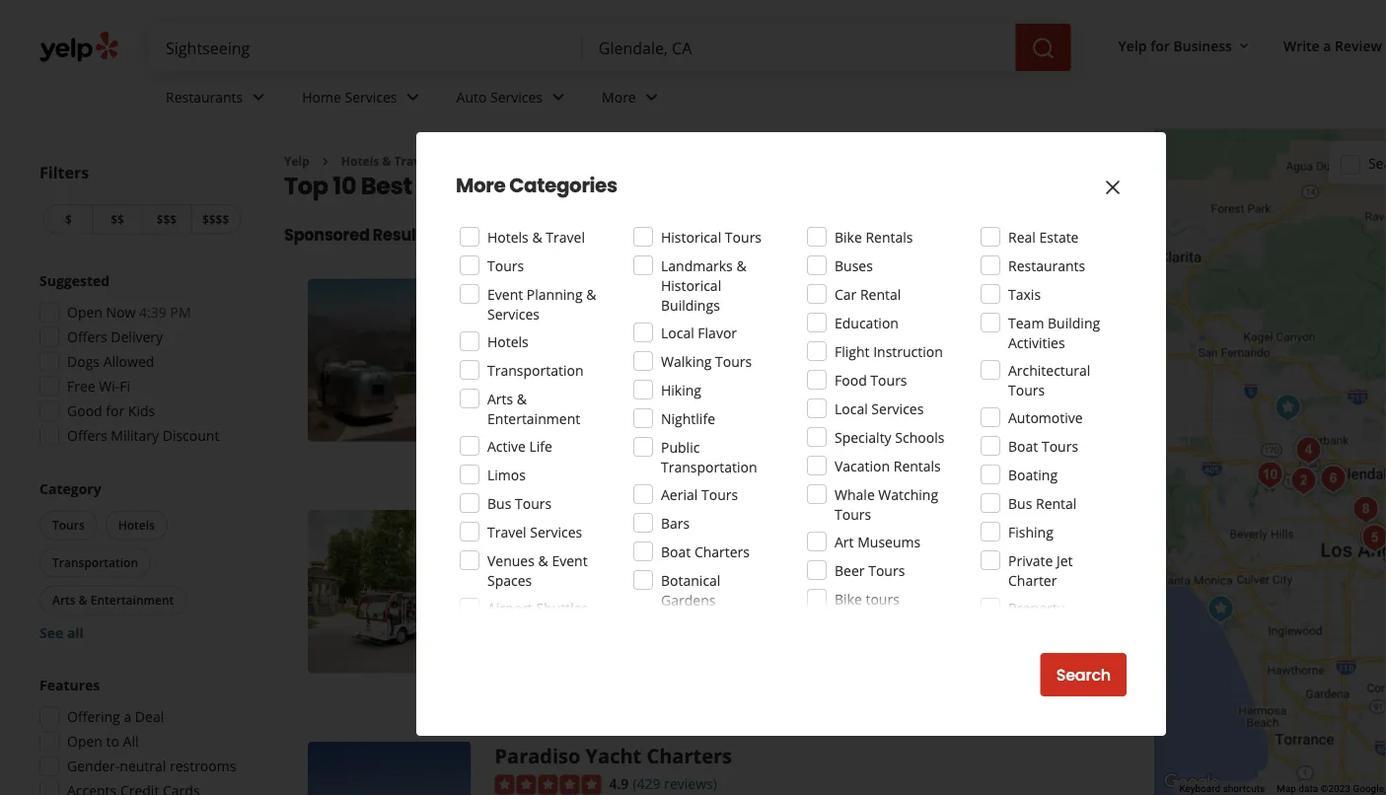 Task type: vqa. For each thing, say whether or not it's contained in the screenshot.
$$$$ button
yes



Task type: locate. For each thing, give the bounding box(es) containing it.
offers for offers military discount
[[67, 426, 107, 445]]

the inside "i don't give any business 5 stars, it is just they way i do it. very nice office, as you walk in. the young lady who i assume is the receptionist / greeter can only be described as…"
[[724, 420, 745, 439]]

0 vertical spatial historical
[[661, 228, 722, 246]]

office,
[[951, 400, 990, 419]]

1 vertical spatial rentals
[[894, 456, 941, 475]]

is right it
[[744, 400, 754, 419]]

hollywood up greeted
[[688, 632, 757, 651]]

rentals up buses
[[866, 228, 913, 246]]

a
[[1324, 36, 1332, 55], [124, 708, 131, 726]]

2 horizontal spatial 24 chevron down v2 image
[[640, 85, 664, 109]]

yacht
[[586, 742, 642, 769]]

transportation inside button
[[52, 555, 138, 571]]

boat
[[1009, 437, 1039, 455], [661, 542, 691, 561]]

1 horizontal spatial 24 chevron down v2 image
[[401, 85, 425, 109]]

tour inside "warner bros. studio tour hollywood gets you closer to the entertainment you love. upon arrival, guests will be greeted at the welcome center, their gateway to hollywood, and taken…"
[[655, 632, 685, 651]]

flight instruction up the '8:00'
[[548, 343, 650, 359]]

0 vertical spatial the
[[724, 420, 745, 439]]

(429 reviews)
[[633, 775, 717, 793]]

hotels & travel right 16 chevron right v2 image
[[341, 153, 431, 169]]

restaurants inside the more categories dialog
[[1009, 256, 1086, 275]]

1 horizontal spatial more
[[602, 87, 636, 106]]

1 vertical spatial open
[[495, 373, 532, 391]]

24 chevron down v2 image up the "glendale,"
[[640, 85, 664, 109]]

yelp left business
[[1119, 36, 1147, 55]]

0 horizontal spatial arts
[[52, 592, 76, 608]]

0 horizontal spatial boat
[[661, 542, 691, 561]]

4.9
[[609, 775, 629, 793]]

hotels down 4.8 star rating "image"
[[488, 332, 529, 351]]

arts up see all
[[52, 592, 76, 608]]

0 horizontal spatial is
[[710, 420, 720, 439]]

be right will
[[673, 652, 690, 670]]

i right who
[[649, 420, 653, 439]]

0 vertical spatial boat
[[1009, 437, 1039, 455]]

google image
[[1160, 770, 1225, 796]]

boat down "warner bros. studio tour hollywood"
[[661, 542, 691, 561]]

can
[[888, 420, 910, 439]]

0 vertical spatial restaurants
[[166, 87, 243, 106]]

& down travel services
[[538, 551, 549, 570]]

you right as
[[1011, 400, 1035, 419]]

the
[[724, 420, 745, 439], [877, 632, 898, 651], [763, 652, 784, 670]]

auto
[[457, 87, 487, 106]]

tours down public transportation
[[702, 485, 738, 504]]

orbic air
[[495, 279, 582, 306]]

1 vertical spatial arts
[[52, 592, 76, 608]]

1 vertical spatial for
[[106, 402, 125, 420]]

tours down architectural
[[1009, 380, 1045, 399]]

1 horizontal spatial is
[[744, 400, 754, 419]]

1 vertical spatial hotels & travel
[[488, 228, 585, 246]]

2 slideshow element from the top
[[308, 510, 471, 674]]

for inside group
[[106, 402, 125, 420]]

3 24 chevron down v2 image from the left
[[640, 85, 664, 109]]

pm right 4:39
[[170, 303, 191, 322]]

0 horizontal spatial instruction
[[584, 343, 650, 359]]

discount
[[163, 426, 219, 445]]

bike up buses
[[835, 228, 862, 246]]

open up "i
[[495, 373, 532, 391]]

sea
[[1369, 154, 1387, 172]]

a inside group
[[124, 708, 131, 726]]

arts left "i
[[488, 389, 513, 408]]

studio for "warner
[[610, 632, 651, 651]]

boat up boating
[[1009, 437, 1039, 455]]

2 vertical spatial transportation
[[52, 555, 138, 571]]

for left business
[[1151, 36, 1170, 55]]

previous image
[[316, 349, 340, 372]]

spaces
[[488, 571, 532, 590]]

to left all
[[106, 732, 119, 751]]

bros. up 4.3 star rating image
[[574, 510, 624, 537]]

0 horizontal spatial warner bros. studio tour hollywood image
[[308, 510, 471, 674]]

0 horizontal spatial flight instruction
[[548, 343, 650, 359]]

tours up local services on the bottom of the page
[[871, 371, 908, 389]]

top 10 best sightseeing near glendale, california
[[284, 169, 858, 202]]

real estate
[[1009, 228, 1079, 246]]

event up amusement
[[552, 551, 588, 570]]

the down the gets
[[763, 652, 784, 670]]

life
[[530, 437, 553, 455]]

reviews) for air
[[664, 311, 717, 330]]

charters up botanical
[[695, 542, 750, 561]]

charters inside the more categories dialog
[[695, 542, 750, 561]]

guests
[[603, 652, 645, 670]]

i
[[845, 400, 849, 419], [649, 420, 653, 439]]

flight instruction link
[[544, 342, 654, 361]]

2 offers from the top
[[67, 426, 107, 445]]

0 horizontal spatial restaurants
[[166, 87, 243, 106]]

2 bus from the left
[[1009, 494, 1033, 513]]

1 vertical spatial warner bros. studio tour hollywood image
[[308, 510, 471, 674]]

offers down good
[[67, 426, 107, 445]]

hotels right 16 chevron right v2 image
[[341, 153, 379, 169]]

0 horizontal spatial rental
[[861, 285, 901, 303]]

greeter
[[837, 420, 884, 439]]

hollywood for "warner bros. studio tour hollywood gets you closer to the entertainment you love. upon arrival, guests will be greeted at the welcome center, their gateway to hollywood, and taken…"
[[688, 632, 757, 651]]

boating
[[1009, 465, 1058, 484]]

yelp for business button
[[1111, 28, 1260, 63]]

0 vertical spatial rentals
[[866, 228, 913, 246]]

hotels & travel inside the more categories dialog
[[488, 228, 585, 246]]

the up center, at the right
[[877, 632, 898, 651]]

16 chevron down v2 image
[[1237, 38, 1252, 54]]

1 vertical spatial studio
[[610, 632, 651, 651]]

bike for bike rentals
[[835, 228, 862, 246]]

fishing
[[1009, 523, 1054, 541]]

bus up fishing
[[1009, 494, 1033, 513]]

hotels & travel link
[[341, 153, 431, 169]]

1 horizontal spatial event
[[552, 551, 588, 570]]

24 chevron down v2 image inside home services link
[[401, 85, 425, 109]]

(1.4k reviews)
[[633, 543, 720, 562]]

pm right the '8:00'
[[599, 373, 620, 391]]

restrooms
[[170, 757, 236, 776]]

transportation up arts & entertainment button
[[52, 555, 138, 571]]

studio inside "warner bros. studio tour hollywood gets you closer to the entertainment you love. upon arrival, guests will be greeted at the welcome center, their gateway to hollywood, and taken…"
[[610, 632, 651, 651]]

tours button down 4.8 star rating "image"
[[495, 342, 536, 361]]

0 horizontal spatial a
[[124, 708, 131, 726]]

& right air
[[586, 285, 597, 303]]

private jet charter
[[1009, 551, 1073, 590]]

1 vertical spatial local
[[835, 399, 868, 418]]

1 horizontal spatial rental
[[1036, 494, 1077, 513]]

0 vertical spatial offers
[[67, 328, 107, 346]]

lady
[[588, 420, 614, 439]]

hotels & travel down the more categories
[[488, 228, 585, 246]]

the bradbury building image
[[1353, 519, 1387, 558]]

entertainment inside the more categories dialog
[[488, 409, 581, 428]]

0 vertical spatial group
[[34, 271, 245, 452]]

rentals for bike rentals
[[866, 228, 913, 246]]

more for more
[[602, 87, 636, 106]]

24 chevron down v2 image
[[247, 85, 271, 109], [401, 85, 425, 109], [640, 85, 664, 109]]

1 vertical spatial entertainment
[[91, 592, 174, 608]]

1 vertical spatial until
[[544, 604, 573, 623]]

$$$$ button
[[191, 204, 241, 234]]

hollywood down whale at bottom
[[748, 510, 852, 537]]

2 tours link from the top
[[495, 573, 536, 593]]

bike
[[835, 228, 862, 246], [835, 590, 862, 608]]

group containing features
[[34, 676, 245, 796]]

travel down categories
[[546, 228, 585, 246]]

services for auto services
[[491, 87, 543, 106]]

tours link for warner bros. studio tour hollywood
[[495, 573, 536, 593]]

2 horizontal spatial the
[[877, 632, 898, 651]]

public transportation
[[661, 438, 758, 476]]

warner bros. studio tour hollywood image
[[1290, 431, 1329, 470], [308, 510, 471, 674]]

0 vertical spatial bros.
[[574, 510, 624, 537]]

1 vertical spatial to
[[992, 652, 1005, 670]]

search image
[[1032, 37, 1056, 60]]

pm for open until 8:00 pm
[[599, 373, 620, 391]]

more inside the more categories dialog
[[456, 172, 506, 199]]

vacation rentals
[[835, 456, 941, 475]]

a for write
[[1324, 36, 1332, 55]]

& up all
[[79, 592, 88, 608]]

0 vertical spatial warner bros. studio tour hollywood image
[[1290, 431, 1329, 470]]

tours link down venues
[[495, 573, 536, 593]]

until up "warner
[[544, 604, 573, 623]]

studio for warner
[[629, 510, 692, 537]]

1 horizontal spatial pm
[[599, 373, 620, 391]]

for down wi-
[[106, 402, 125, 420]]

0 vertical spatial local
[[661, 323, 695, 342]]

open now 4:39 pm
[[67, 303, 191, 322]]

more inside more link
[[602, 87, 636, 106]]

delivery
[[111, 328, 163, 346]]

slideshow element for warner
[[308, 510, 471, 674]]

user actions element
[[1103, 28, 1387, 67]]

0 horizontal spatial be
[[673, 652, 690, 670]]

2 bike from the top
[[835, 590, 862, 608]]

1 vertical spatial transportation
[[661, 457, 758, 476]]

2 24 chevron down v2 image from the left
[[401, 85, 425, 109]]

0 vertical spatial for
[[1151, 36, 1170, 55]]

a left deal
[[124, 708, 131, 726]]

parks
[[623, 575, 656, 591]]

entertainment up life
[[488, 409, 581, 428]]

24 chevron down v2 image inside more link
[[640, 85, 664, 109]]

0 vertical spatial hollywood
[[748, 510, 852, 537]]

open down suggested on the left of the page
[[67, 303, 103, 322]]

0 horizontal spatial transportation
[[52, 555, 138, 571]]

1 vertical spatial bike
[[835, 590, 862, 608]]

tours link down 4.8 star rating "image"
[[495, 342, 536, 361]]

transportation up the don't
[[488, 361, 584, 379]]

open up gender-
[[67, 732, 103, 751]]

0 horizontal spatial event
[[488, 285, 523, 303]]

24 chevron down v2 image for home services
[[401, 85, 425, 109]]

you left love.
[[998, 632, 1022, 651]]

1 vertical spatial historical
[[661, 276, 722, 295]]

24 chevron down v2 image inside restaurants link
[[247, 85, 271, 109]]

0 vertical spatial tours button
[[495, 342, 536, 361]]

0 vertical spatial bike
[[835, 228, 862, 246]]

hotels up transportation button
[[118, 517, 155, 533]]

previous image
[[316, 580, 340, 604]]

2 horizontal spatial to
[[992, 652, 1005, 670]]

to right the gateway
[[992, 652, 1005, 670]]

0 vertical spatial open
[[67, 303, 103, 322]]

tour up boat charters
[[697, 510, 743, 537]]

be
[[945, 420, 961, 439], [673, 652, 690, 670]]

1 bike from the top
[[835, 228, 862, 246]]

0 horizontal spatial i
[[649, 420, 653, 439]]

1 vertical spatial hollywood
[[688, 632, 757, 651]]

gender-neutral restrooms
[[67, 757, 236, 776]]

keyboard
[[1180, 783, 1221, 795]]

1 horizontal spatial flight instruction
[[835, 342, 943, 361]]

1 vertical spatial i
[[649, 420, 653, 439]]

studio up guests
[[610, 632, 651, 651]]

center,
[[851, 652, 897, 670]]

& down historical tours
[[737, 256, 747, 275]]

1 horizontal spatial entertainment
[[488, 409, 581, 428]]

flight up 'open until 8:00 pm'
[[548, 343, 581, 359]]

dogs
[[67, 352, 100, 371]]

to up center, at the right
[[860, 632, 873, 651]]

hotels down sightseeing
[[488, 228, 529, 246]]

1 horizontal spatial arts
[[488, 389, 513, 408]]

more left categories
[[456, 172, 506, 199]]

1 vertical spatial tours link
[[495, 573, 536, 593]]

rental down boating
[[1036, 494, 1077, 513]]

services inside event planning & services
[[488, 304, 540, 323]]

bus down limos
[[488, 494, 512, 513]]

0 horizontal spatial pm
[[170, 303, 191, 322]]

instruction down (213
[[584, 343, 650, 359]]

orbic air image
[[1269, 388, 1308, 428]]

1 vertical spatial tour
[[655, 632, 685, 651]]

1 vertical spatial arts & entertainment
[[52, 592, 174, 608]]

reviews) for yacht
[[664, 775, 717, 793]]

bros. inside "warner bros. studio tour hollywood gets you closer to the entertainment you love. upon arrival, guests will be greeted at the welcome center, their gateway to hollywood, and taken…"
[[573, 632, 606, 651]]

historical up buildings
[[661, 276, 722, 295]]

0 horizontal spatial yelp
[[284, 153, 310, 169]]

0 horizontal spatial arts & entertainment
[[52, 592, 174, 608]]

local up 'walking'
[[661, 323, 695, 342]]

is down stars,
[[710, 420, 720, 439]]

flight instruction inside the more categories dialog
[[835, 342, 943, 361]]

0 horizontal spatial tour
[[655, 632, 685, 651]]

bus rental
[[1009, 494, 1077, 513]]

neutral
[[120, 757, 166, 776]]

24 chevron down v2 image for more
[[640, 85, 664, 109]]

gets
[[760, 632, 787, 651]]

gardens
[[661, 591, 716, 609]]

yelp for yelp for business
[[1119, 36, 1147, 55]]

greeted
[[693, 652, 743, 670]]

hollywood for warner bros. studio tour hollywood
[[748, 510, 852, 537]]

jerome c. daniel overlook above the hollywood bowl image
[[1285, 461, 1324, 501]]

24 chevron down v2 image left auto
[[401, 85, 425, 109]]

0 vertical spatial pm
[[170, 303, 191, 322]]

1 vertical spatial more
[[456, 172, 506, 199]]

0 horizontal spatial flight
[[548, 343, 581, 359]]

good
[[67, 402, 102, 420]]

1 tours link from the top
[[495, 342, 536, 361]]

yelp link
[[284, 153, 310, 169]]

hotels & travel
[[341, 153, 431, 169], [488, 228, 585, 246]]

yelp left 16 chevron right v2 image
[[284, 153, 310, 169]]

slideshow element
[[308, 279, 471, 442], [308, 510, 471, 674]]

tours link for orbic air
[[495, 342, 536, 361]]

instruction inside button
[[584, 343, 650, 359]]

flight up food
[[835, 342, 870, 361]]

1 horizontal spatial yelp
[[1119, 36, 1147, 55]]

(429
[[633, 775, 661, 793]]

transportation up aerial tours
[[661, 457, 758, 476]]

group containing suggested
[[34, 271, 245, 452]]

bars
[[661, 514, 690, 532]]

offering a deal
[[67, 708, 164, 726]]

their
[[901, 652, 931, 670]]

0 horizontal spatial hotels & travel
[[341, 153, 431, 169]]

upon
[[517, 652, 552, 670]]

instruction inside the more categories dialog
[[874, 342, 943, 361]]

event left planning
[[488, 285, 523, 303]]

flight instruction button
[[544, 342, 654, 361]]

tours up "landmarks"
[[725, 228, 762, 246]]

for inside yelp for business button
[[1151, 36, 1170, 55]]

bus
[[488, 494, 512, 513], [1009, 494, 1033, 513]]

flight instruction up 'food tours' at right
[[835, 342, 943, 361]]

$ button
[[43, 204, 93, 234]]

randyland image
[[1347, 490, 1386, 530]]

travel up venues
[[488, 523, 527, 541]]

open for offers delivery
[[67, 303, 103, 322]]

0 vertical spatial i
[[845, 400, 849, 419]]

open
[[67, 303, 103, 322], [495, 373, 532, 391], [67, 732, 103, 751]]

landmarks & historical buildings
[[661, 256, 747, 314]]

only
[[914, 420, 941, 439]]

None search field
[[150, 24, 1075, 71]]

& inside button
[[79, 592, 88, 608]]

4.8 star rating image
[[495, 312, 602, 332]]

local
[[661, 323, 695, 342], [835, 399, 868, 418]]

until up the don't
[[536, 373, 564, 391]]

kyoto garden image
[[1356, 519, 1387, 558]]

orbic air image
[[308, 279, 471, 442]]

group
[[34, 271, 245, 452], [36, 479, 245, 643], [34, 676, 245, 796]]

0 horizontal spatial the
[[724, 420, 745, 439]]

tours button for orbic air
[[495, 342, 536, 361]]

8:00
[[568, 373, 595, 391]]

1 horizontal spatial tour
[[697, 510, 743, 537]]

2 historical from the top
[[661, 276, 722, 295]]

0 vertical spatial arts
[[488, 389, 513, 408]]

be right only
[[945, 420, 961, 439]]

rentals down schools
[[894, 456, 941, 475]]

1 slideshow element from the top
[[308, 279, 471, 442]]

rental up 'education'
[[861, 285, 901, 303]]

1 offers from the top
[[67, 328, 107, 346]]

1 horizontal spatial hotels & travel
[[488, 228, 585, 246]]

a right write at the top of the page
[[1324, 36, 1332, 55]]

bros. up arrival,
[[573, 632, 606, 651]]

building
[[1048, 313, 1101, 332]]

1 vertical spatial bros.
[[573, 632, 606, 651]]

more
[[550, 440, 587, 459]]

1 bus from the left
[[488, 494, 512, 513]]

bus for bus rental
[[1009, 494, 1033, 513]]

& inside landmarks & historical buildings
[[737, 256, 747, 275]]

0 vertical spatial a
[[1324, 36, 1332, 55]]

1 vertical spatial restaurants
[[1009, 256, 1086, 275]]

nice
[[921, 400, 947, 419]]

offers up dogs
[[67, 328, 107, 346]]

1 24 chevron down v2 image from the left
[[247, 85, 271, 109]]

0 horizontal spatial bus
[[488, 494, 512, 513]]

1 horizontal spatial warner bros. studio tour hollywood image
[[1290, 431, 1329, 470]]

1 horizontal spatial bus
[[1009, 494, 1033, 513]]

be inside "warner bros. studio tour hollywood gets you closer to the entertainment you love. upon arrival, guests will be greeted at the welcome center, their gateway to hollywood, and taken…"
[[673, 652, 690, 670]]

it
[[732, 400, 740, 419]]

and
[[517, 671, 541, 690]]

24 chevron down v2 image left home at the top of page
[[247, 85, 271, 109]]

i left do
[[845, 400, 849, 419]]

local up greeter
[[835, 399, 868, 418]]

1 horizontal spatial local
[[835, 399, 868, 418]]

arts & entertainment
[[488, 389, 581, 428], [52, 592, 174, 608]]

beer
[[835, 561, 865, 580]]

1 vertical spatial offers
[[67, 426, 107, 445]]

0 horizontal spatial local
[[661, 323, 695, 342]]

0 vertical spatial be
[[945, 420, 961, 439]]

"i don't give any business 5 stars, it is just they way i do it. very nice office, as you walk in. the young lady who i assume is the receptionist / greeter can only be described as…"
[[517, 400, 1087, 459]]

search
[[1057, 664, 1111, 686]]

you up the welcome
[[791, 632, 815, 651]]

services for local services
[[872, 399, 924, 418]]

instruction up 'food tours' at right
[[874, 342, 943, 361]]

good for kids
[[67, 402, 155, 420]]

features
[[39, 676, 100, 695]]

tours down 'museums'
[[869, 561, 905, 580]]

estate
[[1040, 228, 1079, 246]]

tour up will
[[655, 632, 685, 651]]

1 vertical spatial event
[[552, 551, 588, 570]]

0 vertical spatial slideshow element
[[308, 279, 471, 442]]

tours down whale at bottom
[[835, 505, 872, 524]]

air
[[553, 279, 582, 306]]

will
[[649, 652, 670, 670]]

1 vertical spatial yelp
[[284, 153, 310, 169]]

yelp inside button
[[1119, 36, 1147, 55]]

0 horizontal spatial entertainment
[[91, 592, 174, 608]]

0 vertical spatial entertainment
[[488, 409, 581, 428]]

bike down beer
[[835, 590, 862, 608]]

travel right 10
[[394, 153, 431, 169]]

top
[[284, 169, 328, 202]]

studio up (1.4k
[[629, 510, 692, 537]]

0 vertical spatial tour
[[697, 510, 743, 537]]

4.3 star rating image
[[495, 544, 602, 563]]

more right 24 chevron down v2 image
[[602, 87, 636, 106]]

you inside "i don't give any business 5 stars, it is just they way i do it. very nice office, as you walk in. the young lady who i assume is the receptionist / greeter can only be described as…"
[[1011, 400, 1035, 419]]

tours up orbic
[[488, 256, 524, 275]]

in.
[[1071, 400, 1087, 419]]

hollywood inside "warner bros. studio tour hollywood gets you closer to the entertainment you love. upon arrival, guests will be greeted at the welcome center, their gateway to hollywood, and taken…"
[[688, 632, 757, 651]]

1 horizontal spatial a
[[1324, 36, 1332, 55]]

1 horizontal spatial be
[[945, 420, 961, 439]]



Task type: describe. For each thing, give the bounding box(es) containing it.
orbic air link
[[495, 279, 582, 306]]

flight inside button
[[548, 343, 581, 359]]

arts inside button
[[52, 592, 76, 608]]

see all
[[39, 624, 84, 643]]

local flavor
[[661, 323, 737, 342]]

write a review
[[1284, 36, 1383, 55]]

it.
[[873, 400, 885, 419]]

fi
[[120, 377, 130, 396]]

entertainment inside button
[[91, 592, 174, 608]]

tours inside architectural tours
[[1009, 380, 1045, 399]]

young
[[544, 420, 584, 439]]

assume
[[656, 420, 706, 439]]

1 historical from the top
[[661, 228, 722, 246]]

landmarks
[[661, 256, 733, 275]]

california
[[741, 169, 858, 202]]

2 vertical spatial open
[[67, 732, 103, 751]]

& inside event planning & services
[[586, 285, 597, 303]]

mulholland drive image
[[1251, 455, 1290, 495]]

team building activities
[[1009, 313, 1101, 352]]

hotels inside button
[[118, 517, 155, 533]]

offers for offers delivery
[[67, 328, 107, 346]]

until for orbic
[[536, 373, 564, 391]]

map data ©2023 google, 
[[1277, 783, 1387, 795]]

0 horizontal spatial to
[[106, 732, 119, 751]]

see
[[39, 624, 63, 643]]

orbic
[[495, 279, 548, 306]]

local for local flavor
[[661, 323, 695, 342]]

enchanted: forest of light at descanso gardens image
[[1378, 387, 1387, 427]]

group containing category
[[36, 479, 245, 643]]

historical tours
[[661, 228, 762, 246]]

open for "i don't give any business 5 stars, it is just they way i do it. very nice office, as you walk in. the young lady who i assume is the receptionist / greeter can only be described as…"
[[495, 373, 532, 391]]

botanical gardens
[[661, 571, 721, 609]]

bros. for "warner
[[573, 632, 606, 651]]

tours down venues
[[499, 575, 532, 591]]

& right 10
[[382, 153, 391, 169]]

receptionist
[[748, 420, 825, 439]]

education
[[835, 313, 899, 332]]

closer
[[818, 632, 857, 651]]

active life
[[488, 437, 553, 455]]

4.9 star rating image
[[495, 775, 602, 795]]

tour for warner
[[697, 510, 743, 537]]

24 chevron down v2 image for restaurants
[[247, 85, 271, 109]]

tours inside the whale watching tours
[[835, 505, 872, 524]]

1 vertical spatial is
[[710, 420, 720, 439]]

gateway
[[935, 652, 988, 670]]

real
[[1009, 228, 1036, 246]]

local for local services
[[835, 399, 868, 418]]

arts & entertainment inside button
[[52, 592, 174, 608]]

specialty schools
[[835, 428, 945, 447]]

all
[[123, 732, 139, 751]]

allowed
[[103, 352, 154, 371]]

restaurants link
[[150, 71, 286, 128]]

rentals for vacation rentals
[[894, 456, 941, 475]]

5
[[682, 400, 690, 419]]

1 horizontal spatial travel
[[488, 523, 527, 541]]

arts & entertainment button
[[39, 586, 187, 615]]

best
[[361, 169, 413, 202]]

kids
[[128, 402, 155, 420]]

sightseeing
[[417, 169, 557, 202]]

& down the more categories
[[532, 228, 543, 246]]

boat charters
[[661, 542, 750, 561]]

search button
[[1041, 653, 1127, 697]]

active
[[488, 437, 526, 455]]

jet
[[1057, 551, 1073, 570]]

la sailing image
[[1202, 590, 1241, 629]]

limos
[[488, 465, 526, 484]]

restaurants inside restaurants link
[[166, 87, 243, 106]]

pm for open now 4:39 pm
[[170, 303, 191, 322]]

map
[[1277, 783, 1297, 795]]

do
[[853, 400, 869, 419]]

warner bros. studio tour hollywood image
[[1290, 431, 1329, 470]]

business categories element
[[150, 71, 1387, 128]]

more link
[[550, 440, 587, 459]]

venues & event spaces
[[488, 551, 588, 590]]

(213
[[633, 311, 661, 330]]

travel services
[[488, 523, 583, 541]]

sponsored results
[[284, 224, 431, 246]]

tours button for warner bros. studio tour hollywood
[[495, 573, 536, 593]]

paradiso yacht charters link
[[495, 742, 732, 769]]

for for yelp
[[1151, 36, 1170, 55]]

flight inside the more categories dialog
[[835, 342, 870, 361]]

walking
[[661, 352, 712, 371]]

free wi-fi
[[67, 377, 130, 396]]

0 vertical spatial is
[[744, 400, 754, 419]]

tours down automotive on the right bottom of the page
[[1042, 437, 1079, 455]]

1 vertical spatial tours button
[[39, 511, 97, 540]]

griffith observatory image
[[1314, 459, 1354, 499]]

arts inside arts & entertainment
[[488, 389, 513, 408]]

auto services
[[457, 87, 543, 106]]

closed until 8:30 am tomorrow
[[495, 604, 697, 623]]

$$
[[111, 211, 124, 228]]

until for warner
[[544, 604, 573, 623]]

welcome
[[788, 652, 847, 670]]

services for travel services
[[530, 523, 583, 541]]

for for good
[[106, 402, 125, 420]]

art
[[835, 532, 854, 551]]

wi-
[[99, 377, 120, 396]]

tour for "warner
[[655, 632, 685, 651]]

rental for car rental
[[861, 285, 901, 303]]

tours
[[866, 590, 900, 608]]

described
[[965, 420, 1028, 439]]

1 horizontal spatial transportation
[[488, 361, 584, 379]]

flight instruction inside button
[[548, 343, 650, 359]]

free
[[67, 377, 95, 396]]

specialty
[[835, 428, 892, 447]]

4:39
[[139, 303, 167, 322]]

event inside venues & event spaces
[[552, 551, 588, 570]]

rental for bus rental
[[1036, 494, 1077, 513]]

tours down category
[[52, 517, 85, 533]]

24 chevron down v2 image
[[547, 85, 571, 109]]

dogs allowed
[[67, 352, 154, 371]]

closed
[[495, 604, 540, 623]]

services for home services
[[345, 87, 397, 106]]

tours down 4.8 star rating "image"
[[499, 343, 532, 359]]

& inside venues & event spaces
[[538, 551, 549, 570]]

2 horizontal spatial transportation
[[661, 457, 758, 476]]

amusement parks button
[[544, 573, 660, 593]]

historical inside landmarks & historical buildings
[[661, 276, 722, 295]]

business
[[622, 400, 678, 419]]

any
[[595, 400, 618, 419]]

event inside event planning & services
[[488, 285, 523, 303]]

reviews) for bros.
[[667, 543, 720, 562]]

way
[[816, 400, 841, 419]]

more categories dialog
[[0, 0, 1387, 796]]

1 horizontal spatial the
[[763, 652, 784, 670]]

amusement parks link
[[544, 573, 660, 593]]

filters
[[39, 162, 89, 183]]

amusement parks
[[548, 575, 656, 591]]

next image
[[440, 349, 463, 372]]

1 vertical spatial the
[[877, 632, 898, 651]]

bike for bike tours
[[835, 590, 862, 608]]

bike tours
[[835, 590, 900, 608]]

2 horizontal spatial travel
[[546, 228, 585, 246]]

arts & entertainment inside the more categories dialog
[[488, 389, 581, 428]]

a for offering
[[124, 708, 131, 726]]

1 vertical spatial charters
[[647, 742, 732, 769]]

descanso gardens image
[[1378, 388, 1387, 428]]

close image
[[1101, 176, 1125, 199]]

slideshow element for orbic
[[308, 279, 471, 442]]

16 chevron right v2 image
[[318, 154, 333, 170]]

buses
[[835, 256, 873, 275]]

map region
[[955, 78, 1387, 796]]

(1.4k
[[633, 543, 664, 562]]

(213 reviews) link
[[633, 309, 717, 331]]

shortcuts
[[1224, 783, 1265, 795]]

bros. for warner
[[574, 510, 624, 537]]

more for more categories
[[456, 172, 506, 199]]

next image
[[440, 580, 463, 604]]

16 info v2 image
[[1100, 181, 1115, 197]]

& right 16 speech v2 "icon"
[[517, 389, 527, 408]]

tomorrow
[[632, 604, 697, 623]]

yelp for yelp link
[[284, 153, 310, 169]]

category
[[39, 480, 101, 498]]

boat for boat charters
[[661, 542, 691, 561]]

offers delivery
[[67, 328, 163, 346]]

0 vertical spatial travel
[[394, 153, 431, 169]]

boat for boat tours
[[1009, 437, 1039, 455]]

10
[[333, 169, 356, 202]]

16 speech v2 image
[[495, 403, 511, 418]]

(213 reviews)
[[633, 311, 717, 330]]

who
[[618, 420, 645, 439]]

tours down flavor
[[716, 352, 752, 371]]

now
[[106, 303, 136, 322]]

1 horizontal spatial to
[[860, 632, 873, 651]]

bus for bus tours
[[488, 494, 512, 513]]

1 horizontal spatial i
[[845, 400, 849, 419]]

near
[[562, 169, 619, 202]]

botanical
[[661, 571, 721, 590]]

be inside "i don't give any business 5 stars, it is just they way i do it. very nice office, as you walk in. the young lady who i assume is the receptionist / greeter can only be described as…"
[[945, 420, 961, 439]]

flavor
[[698, 323, 737, 342]]

$
[[65, 211, 72, 228]]

hiking
[[661, 380, 702, 399]]

tours up travel services
[[515, 494, 552, 513]]



